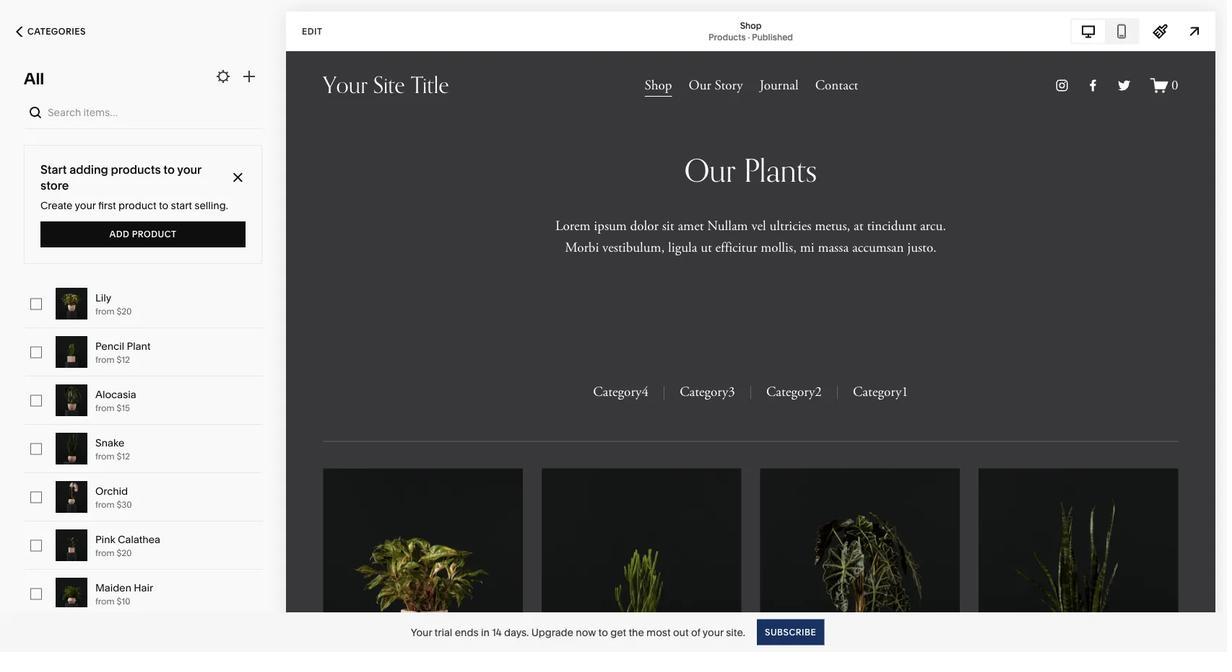 Task type: locate. For each thing, give the bounding box(es) containing it.
0 vertical spatial to
[[163, 162, 175, 177]]

adding
[[69, 162, 108, 177]]

upgrade
[[531, 627, 573, 639]]

4 from from the top
[[95, 452, 115, 462]]

create your first product to start selling.
[[40, 200, 228, 212]]

2 $20 from the top
[[117, 549, 132, 559]]

1 $12 from the top
[[117, 355, 130, 365]]

first
[[98, 200, 116, 212]]

add
[[109, 229, 130, 240]]

0 vertical spatial $20
[[117, 307, 132, 317]]

to left get
[[598, 627, 608, 639]]

to
[[163, 162, 175, 177], [159, 200, 168, 212], [598, 627, 608, 639]]

$20
[[117, 307, 132, 317], [117, 549, 132, 559]]

your up start at the left top of the page
[[177, 162, 201, 177]]

$15
[[117, 403, 130, 414]]

1 horizontal spatial your
[[177, 162, 201, 177]]

subscribe button
[[757, 620, 824, 646]]

plant
[[127, 341, 151, 353]]

your right of
[[703, 627, 724, 639]]

from inside lily from $20
[[95, 307, 115, 317]]

0 vertical spatial $12
[[117, 355, 130, 365]]

5 from from the top
[[95, 500, 115, 511]]

now
[[576, 627, 596, 639]]

from down pink at bottom
[[95, 549, 115, 559]]

to left start at the left top of the page
[[159, 200, 168, 212]]

row group containing lily
[[0, 280, 286, 653]]

in
[[481, 627, 490, 639]]

pencil
[[95, 341, 124, 353]]

row group
[[0, 280, 286, 653]]

$12 down pencil
[[117, 355, 130, 365]]

from down orchid
[[95, 500, 115, 511]]

7 from from the top
[[95, 597, 115, 607]]

categories button
[[0, 16, 102, 48]]

shop products · published
[[708, 20, 793, 42]]

$20 inside pink calathea from $20
[[117, 549, 132, 559]]

your trial ends in 14 days. upgrade now to get the most out of your site.
[[411, 627, 745, 639]]

days.
[[504, 627, 529, 639]]

14
[[492, 627, 502, 639]]

lily
[[95, 292, 111, 304]]

store
[[40, 178, 69, 192]]

2 vertical spatial your
[[703, 627, 724, 639]]

from
[[95, 307, 115, 317], [95, 355, 115, 365], [95, 403, 115, 414], [95, 452, 115, 462], [95, 500, 115, 511], [95, 549, 115, 559], [95, 597, 115, 607]]

categories
[[27, 26, 86, 37]]

to right products
[[163, 162, 175, 177]]

1 vertical spatial $20
[[117, 549, 132, 559]]

1 vertical spatial your
[[75, 200, 96, 212]]

2 from from the top
[[95, 355, 115, 365]]

$20 up pencil
[[117, 307, 132, 317]]

lily from $20
[[95, 292, 132, 317]]

Search items… text field
[[48, 97, 259, 129]]

snake
[[95, 437, 124, 450]]

from down pencil
[[95, 355, 115, 365]]

shop
[[740, 20, 761, 31]]

from down alocasia
[[95, 403, 115, 414]]

1 vertical spatial $12
[[117, 452, 130, 462]]

$20 down calathea
[[117, 549, 132, 559]]

2 $12 from the top
[[117, 452, 130, 462]]

6 from from the top
[[95, 549, 115, 559]]

$12 down 'snake'
[[117, 452, 130, 462]]

from inside pink calathea from $20
[[95, 549, 115, 559]]

1 from from the top
[[95, 307, 115, 317]]

from down lily
[[95, 307, 115, 317]]

your
[[177, 162, 201, 177], [75, 200, 96, 212], [703, 627, 724, 639]]

$12
[[117, 355, 130, 365], [117, 452, 130, 462]]

1 $20 from the top
[[117, 307, 132, 317]]

tab list
[[1072, 20, 1138, 43]]

out
[[673, 627, 689, 639]]

your left first at the left of page
[[75, 200, 96, 212]]

0 vertical spatial your
[[177, 162, 201, 177]]

start
[[171, 200, 192, 212]]

$12 inside snake from $12
[[117, 452, 130, 462]]

from inside pencil plant from $12
[[95, 355, 115, 365]]

edit button
[[292, 18, 332, 45]]

3 from from the top
[[95, 403, 115, 414]]

from inside snake from $12
[[95, 452, 115, 462]]

from down maiden
[[95, 597, 115, 607]]

most
[[646, 627, 671, 639]]

from down 'snake'
[[95, 452, 115, 462]]

maiden hair from $10
[[95, 582, 153, 607]]

products
[[111, 162, 161, 177]]

your inside "start adding products to your store"
[[177, 162, 201, 177]]

2 horizontal spatial your
[[703, 627, 724, 639]]



Task type: vqa. For each thing, say whether or not it's contained in the screenshot.
Edit 'button'
yes



Task type: describe. For each thing, give the bounding box(es) containing it.
pink calathea from $20
[[95, 534, 160, 559]]

·
[[748, 32, 750, 42]]

orchid
[[95, 486, 128, 498]]

create
[[40, 200, 73, 212]]

product
[[118, 200, 156, 212]]

alocasia
[[95, 389, 136, 401]]

get
[[610, 627, 626, 639]]

products
[[708, 32, 746, 42]]

pink
[[95, 534, 115, 546]]

alocasia from $15
[[95, 389, 136, 414]]

ends
[[455, 627, 479, 639]]

orchid from $30
[[95, 486, 132, 511]]

add product button
[[40, 222, 246, 248]]

trial
[[434, 627, 452, 639]]

of
[[691, 627, 700, 639]]

0 horizontal spatial your
[[75, 200, 96, 212]]

$10
[[117, 597, 130, 607]]

2 vertical spatial to
[[598, 627, 608, 639]]

$30
[[117, 500, 132, 511]]

product
[[132, 229, 177, 240]]

maiden
[[95, 582, 131, 595]]

from inside orchid from $30
[[95, 500, 115, 511]]

your
[[411, 627, 432, 639]]

published
[[752, 32, 793, 42]]

site.
[[726, 627, 745, 639]]

all
[[24, 69, 44, 88]]

$20 inside lily from $20
[[117, 307, 132, 317]]

snake from $12
[[95, 437, 130, 462]]

start adding products to your store
[[40, 162, 201, 192]]

pencil plant from $12
[[95, 341, 151, 365]]

from inside alocasia from $15
[[95, 403, 115, 414]]

subscribe
[[765, 628, 816, 638]]

calathea
[[118, 534, 160, 546]]

from inside the maiden hair from $10
[[95, 597, 115, 607]]

hair
[[134, 582, 153, 595]]

start
[[40, 162, 67, 177]]

edit
[[302, 26, 322, 36]]

1 vertical spatial to
[[159, 200, 168, 212]]

the
[[629, 627, 644, 639]]

selling.
[[195, 200, 228, 212]]

$12 inside pencil plant from $12
[[117, 355, 130, 365]]

add product
[[109, 229, 177, 240]]

to inside "start adding products to your store"
[[163, 162, 175, 177]]



